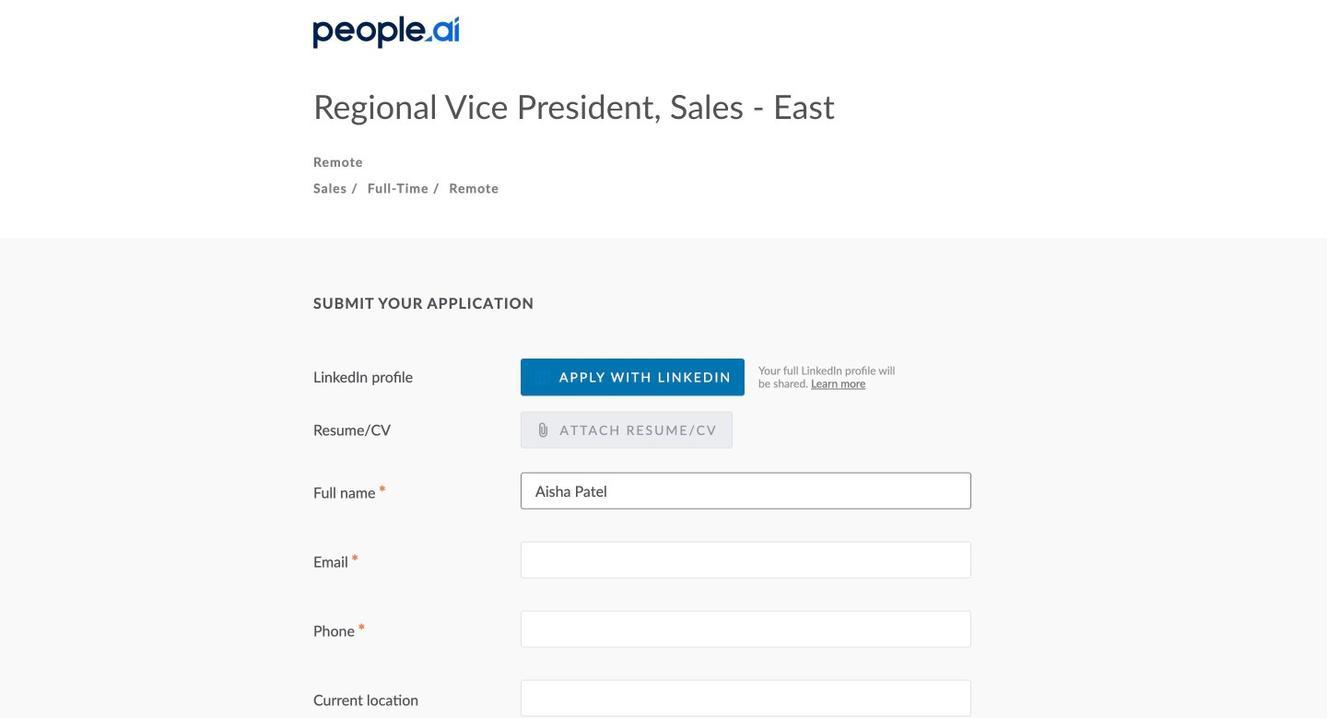 Task type: vqa. For each thing, say whether or not it's contained in the screenshot.
'Lever logo'
no



Task type: locate. For each thing, give the bounding box(es) containing it.
None text field
[[521, 473, 972, 510]]

None text field
[[521, 611, 972, 648], [521, 680, 972, 717], [521, 611, 972, 648], [521, 680, 972, 717]]

people.ai logo image
[[313, 16, 459, 48]]

None email field
[[521, 542, 972, 579]]



Task type: describe. For each thing, give the bounding box(es) containing it.
paperclip image
[[536, 423, 550, 437]]



